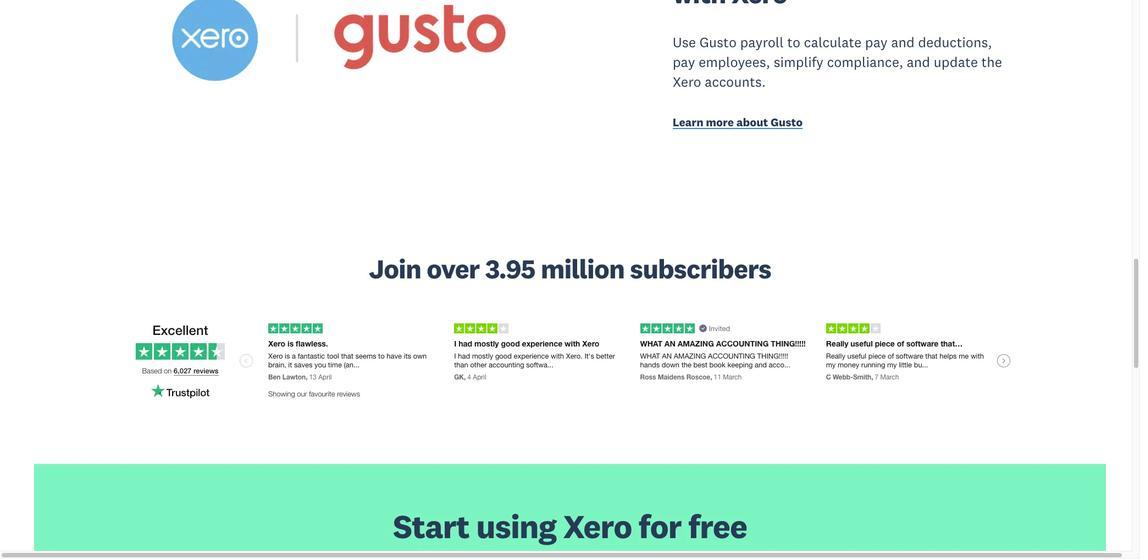 Task type: vqa. For each thing, say whether or not it's contained in the screenshot.
right "Gusto"
yes



Task type: locate. For each thing, give the bounding box(es) containing it.
pay down use
[[673, 53, 695, 71]]

gusto up employees,
[[699, 33, 737, 51]]

subscribers
[[630, 252, 771, 286]]

1 horizontal spatial pay
[[865, 33, 888, 51]]

using
[[476, 506, 556, 547]]

0 horizontal spatial gusto
[[699, 33, 737, 51]]

1 vertical spatial xero
[[563, 506, 632, 547]]

pay up compliance,
[[865, 33, 888, 51]]

0 horizontal spatial pay
[[673, 53, 695, 71]]

accounts.
[[705, 73, 766, 90]]

0 vertical spatial gusto
[[699, 33, 737, 51]]

gusto inside use gusto payroll to calculate pay and deductions, pay employees, simplify compliance, and update the xero accounts.
[[699, 33, 737, 51]]

0 vertical spatial xero
[[673, 73, 701, 90]]

update
[[934, 53, 978, 71]]

employees,
[[699, 53, 770, 71]]

more
[[706, 115, 734, 130]]

1 vertical spatial gusto
[[771, 115, 803, 130]]

1 horizontal spatial xero
[[673, 73, 701, 90]]

1 vertical spatial and
[[907, 53, 930, 71]]

xero
[[673, 73, 701, 90], [563, 506, 632, 547]]

compliance,
[[827, 53, 903, 71]]

1 vertical spatial pay
[[673, 53, 695, 71]]

million
[[541, 252, 625, 286]]

payroll
[[740, 33, 784, 51]]

0 vertical spatial pay
[[865, 33, 888, 51]]

1 horizontal spatial gusto
[[771, 115, 803, 130]]

0 horizontal spatial xero
[[563, 506, 632, 547]]

and up compliance,
[[891, 33, 915, 51]]

calculate
[[804, 33, 862, 51]]

the
[[982, 53, 1002, 71]]

and
[[891, 33, 915, 51], [907, 53, 930, 71]]

gusto
[[699, 33, 737, 51], [771, 115, 803, 130]]

pay
[[865, 33, 888, 51], [673, 53, 695, 71]]

and left update at right
[[907, 53, 930, 71]]

simplify
[[774, 53, 824, 71]]

gusto right about on the right top of page
[[771, 115, 803, 130]]

learn more about gusto
[[673, 115, 803, 130]]



Task type: describe. For each thing, give the bounding box(es) containing it.
over
[[427, 252, 480, 286]]

about
[[736, 115, 768, 130]]

use
[[673, 33, 696, 51]]

join over 3.95 million subscribers
[[369, 252, 771, 286]]

deductions,
[[918, 33, 992, 51]]

learn
[[673, 115, 703, 130]]

join
[[369, 252, 421, 286]]

start using xero for free
[[393, 506, 747, 547]]

free
[[688, 506, 747, 547]]

xero and gusto brands image
[[125, 0, 559, 146]]

for
[[639, 506, 682, 547]]

xero inside use gusto payroll to calculate pay and deductions, pay employees, simplify compliance, and update the xero accounts.
[[673, 73, 701, 90]]

to
[[787, 33, 801, 51]]

use gusto payroll to calculate pay and deductions, pay employees, simplify compliance, and update the xero accounts.
[[673, 33, 1002, 90]]

3.95
[[485, 252, 535, 286]]

start
[[393, 506, 469, 547]]

0 vertical spatial and
[[891, 33, 915, 51]]

learn more about gusto link
[[673, 115, 1015, 133]]



